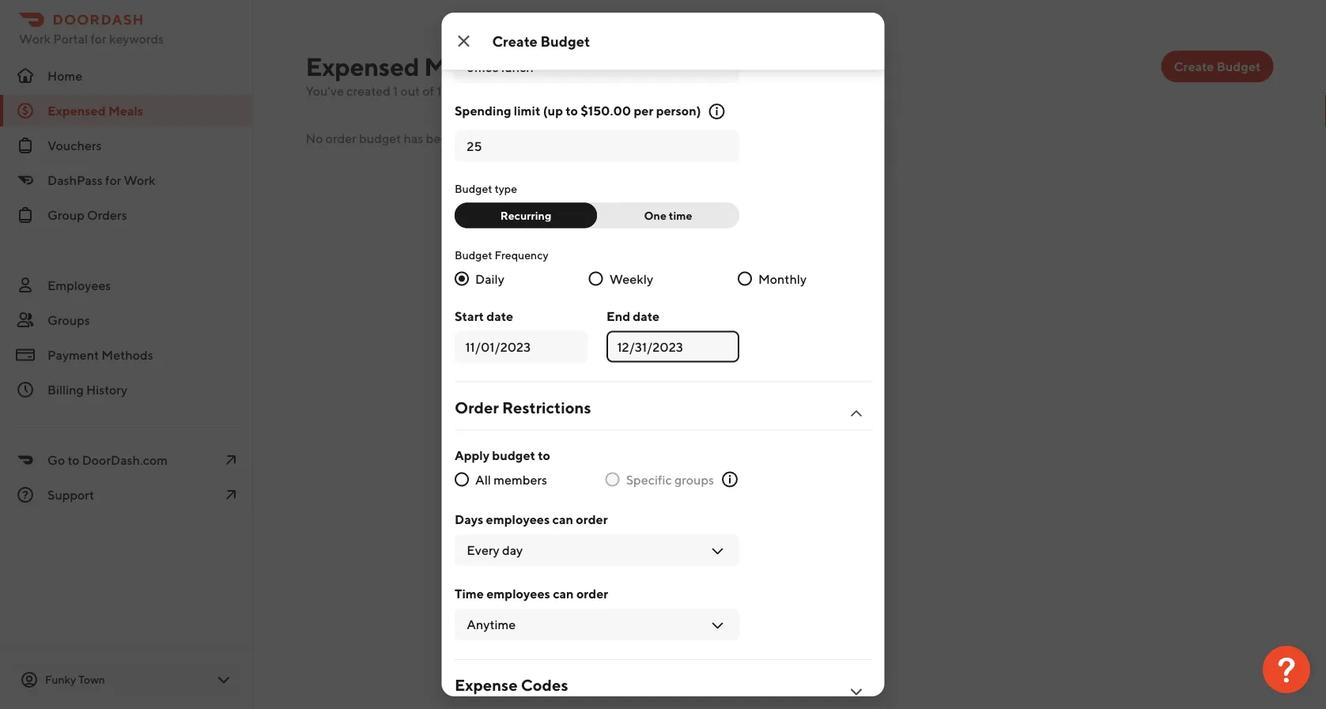 Task type: describe. For each thing, give the bounding box(es) containing it.
date for start date
[[486, 308, 513, 324]]

to get unlimited access, please
[[593, 122, 747, 135]]

name
[[501, 29, 534, 44]]

doordash.com
[[82, 453, 168, 468]]

all
[[475, 472, 491, 487]]

unlimited
[[627, 122, 674, 135]]

dashpass for work link
[[0, 165, 253, 196]]

dialog containing order restrictions
[[442, 13, 885, 709]]

close section button image
[[847, 405, 866, 424]]

expense codes-open section button image
[[847, 683, 866, 702]]

create budget inside button
[[1174, 59, 1261, 74]]

support link
[[0, 479, 253, 511]]

vouchers link
[[0, 130, 253, 161]]

daily
[[475, 271, 504, 286]]

employees link
[[0, 270, 253, 301]]

0 vertical spatial for
[[90, 31, 107, 46]]

payment methods link
[[0, 339, 253, 371]]

free.
[[759, 140, 782, 153]]

created
[[347, 83, 391, 98]]

employees for time
[[486, 587, 550, 602]]

one
[[644, 209, 666, 222]]

one time
[[644, 209, 692, 222]]

per
[[634, 103, 653, 118]]

Specific groups radio
[[605, 473, 619, 487]]

codes
[[521, 676, 568, 695]]

recurring
[[500, 209, 551, 222]]

budget for budget name
[[454, 29, 499, 44]]

billing
[[47, 382, 84, 397]]

order restrictions
[[454, 398, 591, 417]]

upgrade
[[593, 140, 635, 153]]

group orders link
[[0, 199, 253, 231]]

added.
[[458, 131, 498, 146]]

expensed
[[543, 83, 599, 98]]

been
[[426, 131, 455, 146]]

budget type option group
[[454, 203, 739, 228]]

person)
[[656, 103, 701, 118]]

dashpass for work
[[47, 173, 155, 188]]

your
[[467, 83, 493, 98]]

1 of from the left
[[423, 83, 434, 98]]

expensed meals inside expensed meals "link"
[[47, 103, 143, 118]]

1 horizontal spatial budget
[[492, 448, 535, 463]]

you've created 1 out of 10 of your allotted expensed meals and vouchers.
[[306, 83, 716, 98]]

vouchers.
[[661, 83, 716, 98]]

out
[[401, 83, 420, 98]]

spending limit (up to  $150.00 per person)
[[454, 103, 701, 118]]

vouchers
[[47, 138, 102, 153]]

meals inside "link"
[[108, 103, 143, 118]]

no order budget has been added.
[[306, 131, 498, 146]]

group
[[47, 208, 84, 223]]

portal
[[53, 31, 88, 46]]

One time button
[[587, 203, 739, 228]]

1 horizontal spatial work
[[124, 173, 155, 188]]

an
[[650, 140, 663, 153]]

enterprise
[[665, 140, 717, 153]]

type
[[494, 182, 517, 195]]

get
[[608, 122, 624, 135]]

limit
[[514, 103, 540, 118]]

budget for budget frequency
[[454, 248, 492, 261]]

for inside to upgrade to an enterprise plan for free.
[[743, 140, 757, 153]]

0 horizontal spatial create budget
[[492, 32, 590, 49]]

orders
[[87, 208, 127, 223]]

budget type
[[454, 182, 517, 195]]

create inside create budget button
[[1174, 59, 1214, 74]]

time
[[454, 587, 484, 602]]

all members
[[475, 472, 547, 487]]

10
[[437, 83, 451, 98]]

payment
[[47, 348, 99, 363]]

members
[[493, 472, 547, 487]]

start
[[454, 308, 484, 324]]

payment methods
[[47, 348, 153, 363]]

end
[[606, 308, 630, 324]]

groups
[[47, 313, 90, 328]]

budget for budget type
[[454, 182, 492, 195]]

close create budget image
[[454, 32, 473, 51]]

has
[[404, 131, 423, 146]]

0 vertical spatial order
[[326, 131, 357, 146]]

specific groups
[[626, 472, 714, 487]]



Task type: locate. For each thing, give the bounding box(es) containing it.
start date
[[454, 308, 513, 324]]

frequency
[[494, 248, 548, 261]]

days employees can order
[[454, 512, 608, 527]]

end date
[[606, 308, 659, 324]]

0 horizontal spatial meals
[[108, 103, 143, 118]]

(up
[[543, 103, 563, 118]]

End date text field
[[617, 337, 729, 356]]

Daily radio
[[454, 272, 469, 286]]

of right 10
[[453, 83, 465, 98]]

group orders
[[47, 208, 127, 223]]

1 vertical spatial expensed meals
[[47, 103, 143, 118]]

budget
[[454, 29, 499, 44], [541, 32, 590, 49], [1217, 59, 1261, 74], [454, 182, 492, 195], [454, 248, 492, 261]]

expense codes
[[454, 676, 568, 695]]

you've
[[306, 83, 344, 98]]

work left portal
[[19, 31, 51, 46]]

for right portal
[[90, 31, 107, 46]]

work portal for keywords
[[19, 31, 164, 46]]

monthly
[[758, 271, 807, 286]]

expensed up "created"
[[306, 51, 419, 81]]

budget left the has
[[359, 131, 401, 146]]

2 can from the top
[[553, 587, 574, 602]]

Recurring button
[[454, 203, 597, 228]]

0 vertical spatial create
[[492, 32, 538, 49]]

1 vertical spatial for
[[743, 140, 757, 153]]

employees down members
[[486, 512, 550, 527]]

can for time employees can order
[[553, 587, 574, 602]]

of left 10
[[423, 83, 434, 98]]

meals
[[424, 51, 492, 81], [108, 103, 143, 118]]

1 employees from the top
[[486, 512, 550, 527]]

1 vertical spatial work
[[124, 173, 155, 188]]

billing history
[[47, 382, 127, 397]]

0 vertical spatial expensed meals
[[306, 51, 492, 81]]

Budget name text field
[[467, 58, 727, 77]]

1 horizontal spatial of
[[453, 83, 465, 98]]

0 horizontal spatial expensed meals
[[47, 103, 143, 118]]

2 employees from the top
[[486, 587, 550, 602]]

order for days employees can order
[[576, 512, 608, 527]]

1 horizontal spatial create
[[1174, 59, 1214, 74]]

time employees can order
[[454, 587, 608, 602]]

apply budget to
[[454, 448, 550, 463]]

1 vertical spatial budget
[[492, 448, 535, 463]]

history
[[86, 382, 127, 397]]

1 vertical spatial order
[[576, 512, 608, 527]]

Spending limit (up to  $150.00 per person) text field
[[467, 136, 727, 155]]

expensed inside "link"
[[47, 103, 106, 118]]

1 date from the left
[[486, 308, 513, 324]]

expensed meals up vouchers
[[47, 103, 143, 118]]

methods
[[101, 348, 153, 363]]

0 vertical spatial create budget
[[492, 32, 590, 49]]

meals down close create budget "icon"
[[424, 51, 492, 81]]

1 vertical spatial create budget
[[1174, 59, 1261, 74]]

tooltip
[[581, 103, 878, 168]]

groups link
[[0, 305, 253, 336]]

budget name
[[454, 29, 534, 44]]

home link
[[0, 60, 253, 92]]

0 horizontal spatial budget
[[359, 131, 401, 146]]

spending
[[454, 103, 511, 118]]

tooltip containing to get unlimited access, please
[[581, 103, 878, 168]]

1 horizontal spatial expensed meals
[[306, 51, 492, 81]]

expensed meals
[[306, 51, 492, 81], [47, 103, 143, 118]]

1 horizontal spatial date
[[633, 308, 659, 324]]

open resource center image
[[1263, 646, 1311, 694]]

0 vertical spatial meals
[[424, 51, 492, 81]]

home
[[47, 68, 82, 83]]

budget inside button
[[1217, 59, 1261, 74]]

meals
[[601, 83, 635, 98]]

date for end date
[[633, 308, 659, 324]]

2 of from the left
[[453, 83, 465, 98]]

0 horizontal spatial expensed
[[47, 103, 106, 118]]

1
[[393, 83, 398, 98]]

0 horizontal spatial work
[[19, 31, 51, 46]]

create inside dialog
[[492, 32, 538, 49]]

expensed
[[306, 51, 419, 81], [47, 103, 106, 118]]

0 vertical spatial can
[[552, 512, 573, 527]]

days
[[454, 512, 483, 527]]

create budget button
[[1162, 51, 1274, 82]]

dialog
[[442, 13, 885, 709]]

dashpass
[[47, 173, 103, 188]]

apply
[[454, 448, 489, 463]]

go to doordash.com
[[47, 453, 168, 468]]

billing history link
[[0, 374, 253, 406]]

order
[[326, 131, 357, 146], [576, 512, 608, 527], [576, 587, 608, 602]]

0 horizontal spatial create
[[492, 32, 538, 49]]

specific
[[626, 472, 672, 487]]

support
[[47, 488, 94, 503]]

1 vertical spatial expensed
[[47, 103, 106, 118]]

create budget
[[492, 32, 590, 49], [1174, 59, 1261, 74]]

order for time employees can order
[[576, 587, 608, 602]]

please
[[715, 122, 747, 135]]

work down vouchers link
[[124, 173, 155, 188]]

0 vertical spatial employees
[[486, 512, 550, 527]]

to upgrade to an enterprise plan for free.
[[593, 122, 829, 153]]

date right start
[[486, 308, 513, 324]]

expense
[[454, 676, 517, 695]]

date right end
[[633, 308, 659, 324]]

1 can from the top
[[552, 512, 573, 527]]

0 horizontal spatial of
[[423, 83, 434, 98]]

and
[[637, 83, 659, 98]]

expensed meals up 1
[[306, 51, 492, 81]]

employees
[[486, 512, 550, 527], [486, 587, 550, 602]]

employees
[[47, 278, 111, 293]]

Start date text field
[[465, 337, 577, 356]]

0 vertical spatial budget
[[359, 131, 401, 146]]

of
[[423, 83, 434, 98], [453, 83, 465, 98]]

work
[[19, 31, 51, 46], [124, 173, 155, 188]]

go
[[47, 453, 65, 468]]

access,
[[677, 122, 712, 135]]

keywords
[[109, 31, 164, 46]]

1 vertical spatial meals
[[108, 103, 143, 118]]

1 vertical spatial employees
[[486, 587, 550, 602]]

1 horizontal spatial create budget
[[1174, 59, 1261, 74]]

1 vertical spatial can
[[553, 587, 574, 602]]

0 vertical spatial expensed
[[306, 51, 419, 81]]

meals up vouchers link
[[108, 103, 143, 118]]

expensed up vouchers
[[47, 103, 106, 118]]

Weekly radio
[[589, 272, 603, 286]]

1 horizontal spatial meals
[[424, 51, 492, 81]]

employees right time
[[486, 587, 550, 602]]

0 horizontal spatial date
[[486, 308, 513, 324]]

no
[[306, 131, 323, 146]]

0 vertical spatial work
[[19, 31, 51, 46]]

2 vertical spatial for
[[105, 173, 121, 188]]

Monthly radio
[[738, 272, 752, 286]]

restrictions
[[502, 398, 591, 417]]

go to doordash.com link
[[0, 445, 253, 476]]

for up orders
[[105, 173, 121, 188]]

plan
[[719, 140, 741, 153]]

2 date from the left
[[633, 308, 659, 324]]

2 vertical spatial order
[[576, 587, 608, 602]]

can for days employees can order
[[552, 512, 573, 527]]

All members radio
[[454, 473, 469, 487]]

to
[[565, 103, 578, 118], [819, 122, 829, 135], [638, 140, 648, 153], [538, 448, 550, 463], [68, 453, 79, 468]]

time
[[669, 209, 692, 222]]

employees for days
[[486, 512, 550, 527]]

1 horizontal spatial expensed
[[306, 51, 419, 81]]

for right plan
[[743, 140, 757, 153]]

allotted
[[496, 83, 540, 98]]

to
[[593, 122, 605, 135]]

budget frequency
[[454, 248, 548, 261]]

1 vertical spatial create
[[1174, 59, 1214, 74]]

create
[[492, 32, 538, 49], [1174, 59, 1214, 74]]

order
[[454, 398, 499, 417]]

weekly
[[609, 271, 653, 286]]

budget up all members
[[492, 448, 535, 463]]

$150.00
[[580, 103, 631, 118]]

groups
[[674, 472, 714, 487]]



Task type: vqa. For each thing, say whether or not it's contained in the screenshot.
"plan"
yes



